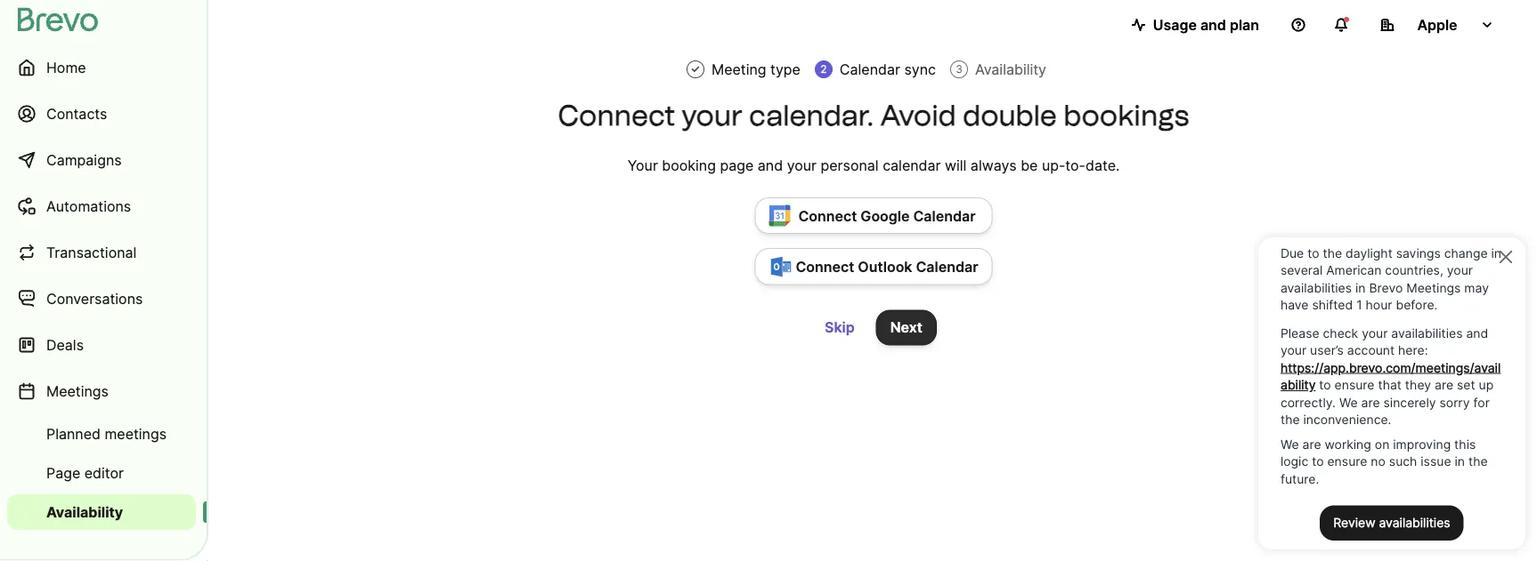 Task type: vqa. For each thing, say whether or not it's contained in the screenshot.
list inside "BUTTON"
no



Task type: locate. For each thing, give the bounding box(es) containing it.
connect left outlook
[[796, 258, 854, 276]]

planned meetings link
[[7, 417, 196, 452]]

and
[[1200, 16, 1226, 33], [758, 157, 783, 174]]

page
[[46, 465, 80, 482]]

connect inside connect outlook calendar button
[[796, 258, 854, 276]]

deals link
[[7, 324, 196, 367]]

2 vertical spatial calendar
[[916, 258, 978, 276]]

connect
[[558, 98, 675, 133], [798, 208, 857, 225], [796, 258, 854, 276]]

check
[[690, 63, 701, 76]]

connect inside connect google calendar button
[[798, 208, 857, 225]]

booking
[[662, 157, 716, 174]]

settings
[[46, 543, 102, 561]]

contacts link
[[7, 93, 196, 135]]

plan
[[1230, 16, 1259, 33]]

3
[[956, 63, 962, 76]]

meetings
[[46, 383, 109, 400]]

page editor link
[[7, 456, 196, 492]]

usage and plan
[[1153, 16, 1259, 33]]

1 horizontal spatial availability
[[975, 61, 1046, 78]]

usage
[[1153, 16, 1197, 33]]

and right page
[[758, 157, 783, 174]]

1 vertical spatial and
[[758, 157, 783, 174]]

your down no color "icon"
[[682, 98, 743, 133]]

connect down personal
[[798, 208, 857, 225]]

editor
[[84, 465, 124, 482]]

availability
[[975, 61, 1046, 78], [46, 504, 123, 521]]

calendar
[[840, 61, 900, 78], [913, 208, 976, 225], [916, 258, 978, 276]]

bookings
[[1063, 98, 1189, 133]]

automations
[[46, 198, 131, 215]]

meeting type
[[711, 61, 800, 78]]

1 vertical spatial availability
[[46, 504, 123, 521]]

connect outlook calendar
[[796, 258, 978, 276]]

meeting
[[711, 61, 766, 78]]

planned meetings
[[46, 426, 167, 443]]

0 vertical spatial your
[[682, 98, 743, 133]]

availability up double
[[975, 61, 1046, 78]]

home
[[46, 59, 86, 76]]

calendar right outlook
[[916, 258, 978, 276]]

calendar down will
[[913, 208, 976, 225]]

campaigns link
[[7, 139, 196, 182]]

planned
[[46, 426, 101, 443]]

connect your calendar. avoid double bookings
[[558, 98, 1189, 133]]

connect outlook calendar button
[[755, 249, 993, 285]]

1 horizontal spatial and
[[1200, 16, 1226, 33]]

0 horizontal spatial and
[[758, 157, 783, 174]]

1 vertical spatial your
[[787, 157, 817, 174]]

0 horizontal spatial your
[[682, 98, 743, 133]]

your
[[682, 98, 743, 133], [787, 157, 817, 174]]

calendar.
[[749, 98, 874, 133]]

and left the plan
[[1200, 16, 1226, 33]]

0 vertical spatial and
[[1200, 16, 1226, 33]]

0 horizontal spatial availability
[[46, 504, 123, 521]]

to-
[[1065, 157, 1085, 174]]

be
[[1021, 157, 1038, 174]]

connect up your
[[558, 98, 675, 133]]

0 vertical spatial connect
[[558, 98, 675, 133]]

availability link
[[7, 495, 196, 531]]

automations link
[[7, 185, 196, 228]]

connect google calendar button
[[755, 198, 993, 234]]

0 vertical spatial calendar
[[840, 61, 900, 78]]

1 vertical spatial connect
[[798, 208, 857, 225]]

calendar sync
[[840, 61, 936, 78]]

1 vertical spatial calendar
[[913, 208, 976, 225]]

your left personal
[[787, 157, 817, 174]]

availability down page editor
[[46, 504, 123, 521]]

deals
[[46, 337, 84, 354]]

meetings
[[105, 426, 167, 443]]

calendar right 2 in the right of the page
[[840, 61, 900, 78]]

availability inside 'link'
[[46, 504, 123, 521]]

usage and plan button
[[1117, 7, 1273, 43]]

skip button
[[810, 310, 869, 346]]

outlook
[[858, 258, 912, 276]]

2 vertical spatial connect
[[796, 258, 854, 276]]

apple button
[[1366, 7, 1509, 43]]

type
[[770, 61, 800, 78]]

next
[[890, 319, 923, 336]]

calendar
[[883, 157, 941, 174]]

1 horizontal spatial your
[[787, 157, 817, 174]]



Task type: describe. For each thing, give the bounding box(es) containing it.
connect for connect google calendar
[[798, 208, 857, 225]]

will
[[945, 157, 967, 174]]

2
[[820, 63, 827, 76]]

next button
[[876, 310, 937, 346]]

and inside button
[[1200, 16, 1226, 33]]

contacts
[[46, 105, 107, 122]]

0 vertical spatial availability
[[975, 61, 1046, 78]]

google
[[861, 208, 910, 225]]

settings link
[[7, 534, 196, 562]]

home link
[[7, 46, 196, 89]]

personal
[[821, 157, 879, 174]]

meetings link
[[7, 370, 196, 413]]

calendar for google
[[913, 208, 976, 225]]

apple
[[1417, 16, 1457, 33]]

conversations link
[[7, 278, 196, 321]]

page editor
[[46, 465, 124, 482]]

no color image
[[690, 63, 701, 76]]

page
[[720, 157, 754, 174]]

your
[[627, 157, 658, 174]]

connect for connect your calendar. avoid double bookings
[[558, 98, 675, 133]]

transactional link
[[7, 232, 196, 274]]

skip
[[825, 319, 855, 336]]

avoid
[[880, 98, 956, 133]]

up-
[[1042, 157, 1065, 174]]

double
[[963, 98, 1057, 133]]

date.
[[1085, 157, 1120, 174]]

calendar for outlook
[[916, 258, 978, 276]]

conversations
[[46, 290, 143, 308]]

connect google calendar
[[798, 208, 976, 225]]

your booking page and your personal calendar will always be up-to-date.
[[627, 157, 1120, 174]]

transactional
[[46, 244, 137, 261]]

sync
[[904, 61, 936, 78]]

campaigns
[[46, 151, 122, 169]]

always
[[971, 157, 1017, 174]]

connect for connect outlook calendar
[[796, 258, 854, 276]]



